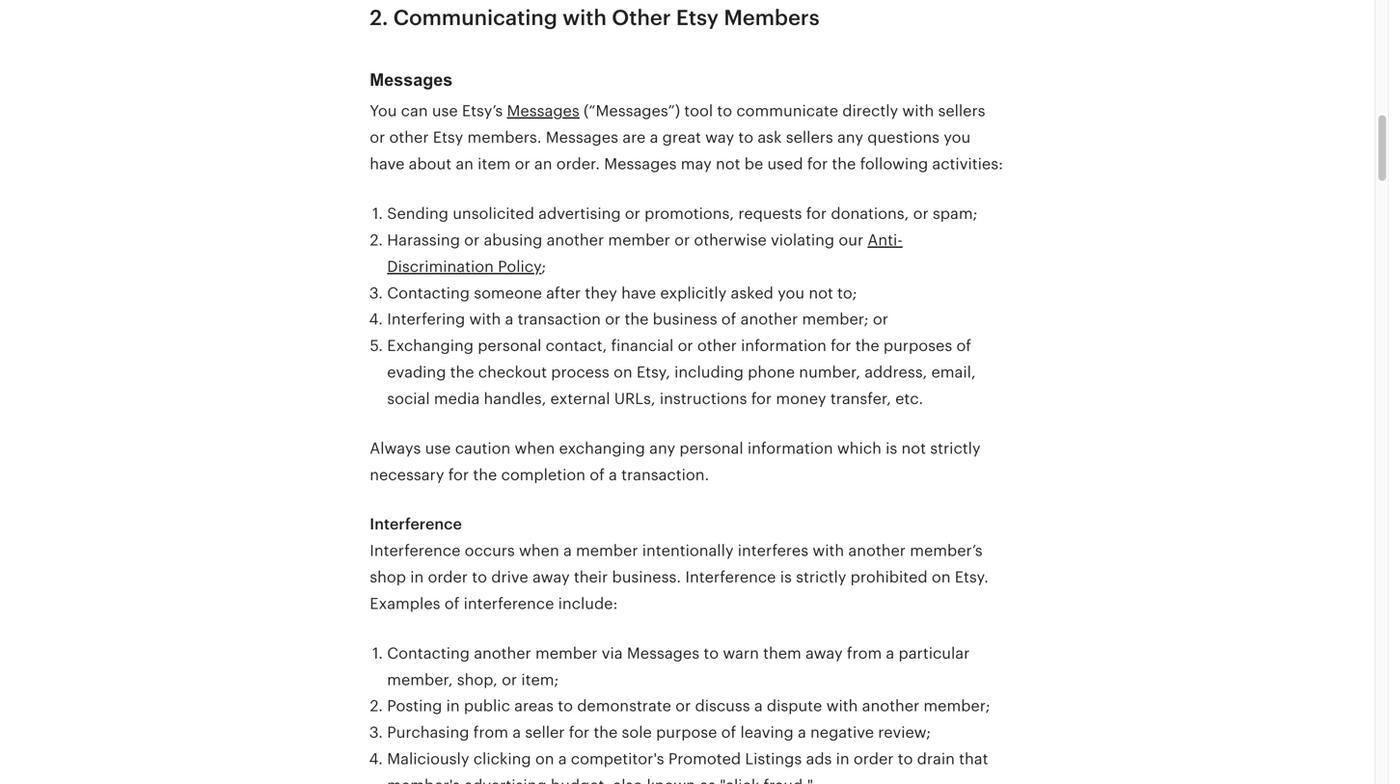 Task type: describe. For each thing, give the bounding box(es) containing it.
social
[[387, 390, 430, 408]]

messages inside contacting another member via messages to warn them away from a particular member, shop, or item; posting in public areas to demonstrate or discuss a dispute with another member; purchasing from a seller for the sole purpose of leaving a negative review; maliciously clicking on a competitor's promoted listings ads in order to drain that member's advertising budget, also known as "click fraud."
[[627, 645, 700, 662]]

you can use etsy's messages
[[370, 102, 580, 120]]

another up the shop,
[[474, 645, 531, 662]]

etsy.
[[955, 569, 989, 586]]

etc.
[[895, 390, 923, 408]]

used
[[767, 155, 803, 173]]

member; inside contacting another member via messages to warn them away from a particular member, shop, or item; posting in public areas to demonstrate or discuss a dispute with another member; purchasing from a seller for the sole purpose of leaving a negative review; maliciously clicking on a competitor's promoted listings ads in order to drain that member's advertising budget, also known as "click fraud."
[[924, 698, 990, 715]]

the up media
[[450, 364, 474, 381]]

of inside contacting another member via messages to warn them away from a particular member, shop, or item; posting in public areas to demonstrate or discuss a dispute with another member; purchasing from a seller for the sole purpose of leaving a negative review; maliciously clicking on a competitor's promoted listings ads in order to drain that member's advertising budget, also known as "click fraud."
[[721, 724, 736, 742]]

0 vertical spatial advertising
[[539, 205, 621, 222]]

member,
[[387, 671, 453, 689]]

sending
[[387, 205, 449, 222]]

you
[[370, 102, 397, 120]]

evading
[[387, 364, 446, 381]]

1 horizontal spatial sellers
[[938, 102, 985, 120]]

2 vertical spatial interference
[[685, 569, 776, 586]]

donations,
[[831, 205, 909, 222]]

anti- discrimination policy link
[[387, 231, 903, 275]]

completion
[[501, 466, 586, 484]]

urls,
[[614, 390, 656, 408]]

areas
[[514, 698, 554, 715]]

necessary
[[370, 466, 444, 484]]

intentionally
[[642, 542, 734, 560]]

seller
[[525, 724, 565, 742]]

or down sending unsolicited advertising or promotions, requests for donations, or spam; in the top of the page
[[674, 231, 690, 249]]

purposes
[[884, 337, 952, 355]]

financial
[[611, 337, 674, 355]]

information inside always use caution when exchanging any personal information which is not strictly necessary for the completion of a transaction.
[[748, 440, 833, 457]]

negative
[[810, 724, 874, 742]]

not inside contacting someone after they have explicitly asked you not to; interfering with a transaction or the business of another member; or exchanging personal contact, financial or other information for the purposes of evading the checkout process on etsy, including phone number, address, email, social media handles, external urls, instructions for money transfer, etc.
[[809, 284, 833, 302]]

always
[[370, 440, 421, 457]]

questions
[[868, 129, 940, 146]]

item
[[478, 155, 511, 173]]

a inside always use caution when exchanging any personal information which is not strictly necessary for the completion of a transaction.
[[609, 466, 617, 484]]

the inside always use caution when exchanging any personal information which is not strictly necessary for the completion of a transaction.
[[473, 466, 497, 484]]

1 horizontal spatial from
[[847, 645, 882, 662]]

order inside the interference interference occurs when a member intentionally interferes with another member's shop in order to drive away their business. interference is strictly prohibited on etsy. examples of interference include:
[[428, 569, 468, 586]]

communicate
[[736, 102, 838, 120]]

a inside contacting someone after they have explicitly asked you not to; interfering with a transaction or the business of another member; or exchanging personal contact, financial or other information for the purposes of evading the checkout process on etsy, including phone number, address, email, social media handles, external urls, instructions for money transfer, etc.
[[505, 311, 514, 328]]

a down dispute
[[798, 724, 806, 742]]

money
[[776, 390, 826, 408]]

2 an from the left
[[534, 155, 552, 173]]

etsy inside ("messages") tool to communicate directly with sellers or other etsy members. messages are a great way to ask sellers any questions you have about an item or an order. messages may not be used for the following activities:
[[433, 129, 463, 146]]

caution
[[455, 440, 511, 457]]

media
[[434, 390, 480, 408]]

ask
[[758, 129, 782, 146]]

following
[[860, 155, 928, 173]]

directly
[[843, 102, 898, 120]]

have inside ("messages") tool to communicate directly with sellers or other etsy members. messages are a great way to ask sellers any questions you have about an item or an order. messages may not be used for the following activities:
[[370, 155, 405, 173]]

way
[[705, 129, 734, 146]]

you inside ("messages") tool to communicate directly with sellers or other etsy members. messages are a great way to ask sellers any questions you have about an item or an order. messages may not be used for the following activities:
[[944, 129, 971, 146]]

;
[[542, 258, 546, 275]]

after
[[546, 284, 581, 302]]

transaction.
[[621, 466, 709, 484]]

to left the warn
[[704, 645, 719, 662]]

0 vertical spatial use
[[432, 102, 458, 120]]

to right tool at top
[[717, 102, 732, 120]]

etsy,
[[637, 364, 670, 381]]

2.
[[370, 6, 388, 30]]

the up financial
[[625, 311, 649, 328]]

on inside contacting another member via messages to warn them away from a particular member, shop, or item; posting in public areas to demonstrate or discuss a dispute with another member; purchasing from a seller for the sole purpose of leaving a negative review; maliciously clicking on a competitor's promoted listings ads in order to drain that member's advertising budget, also known as "click fraud."
[[535, 751, 554, 768]]

a up budget,
[[558, 751, 567, 768]]

sole
[[622, 724, 652, 742]]

phone
[[748, 364, 795, 381]]

item;
[[521, 671, 559, 689]]

information inside contacting someone after they have explicitly asked you not to; interfering with a transaction or the business of another member; or exchanging personal contact, financial or other information for the purposes of evading the checkout process on etsy, including phone number, address, email, social media handles, external urls, instructions for money transfer, etc.
[[741, 337, 827, 355]]

always use caution when exchanging any personal information which is not strictly necessary for the completion of a transaction.
[[370, 440, 981, 484]]

members
[[724, 6, 820, 30]]

to down review;
[[898, 751, 913, 768]]

great
[[662, 129, 701, 146]]

with left "other"
[[563, 6, 607, 30]]

with inside contacting someone after they have explicitly asked you not to; interfering with a transaction or the business of another member; or exchanging personal contact, financial or other information for the purposes of evading the checkout process on etsy, including phone number, address, email, social media handles, external urls, instructions for money transfer, etc.
[[469, 311, 501, 328]]

transfer,
[[830, 390, 891, 408]]

member's
[[910, 542, 983, 560]]

another up after on the top of page
[[547, 231, 604, 249]]

shop
[[370, 569, 406, 586]]

public
[[464, 698, 510, 715]]

particular
[[899, 645, 970, 662]]

our
[[839, 231, 864, 249]]

for up number,
[[831, 337, 851, 355]]

strictly inside the interference interference occurs when a member intentionally interferes with another member's shop in order to drive away their business. interference is strictly prohibited on etsy. examples of interference include:
[[796, 569, 847, 586]]

that
[[959, 751, 988, 768]]

are
[[623, 129, 646, 146]]

a up leaving
[[754, 698, 763, 715]]

include:
[[558, 595, 618, 613]]

someone
[[474, 284, 542, 302]]

checkout
[[478, 364, 547, 381]]

0 vertical spatial interference
[[370, 516, 462, 533]]

messages up order.
[[546, 129, 618, 146]]

activities:
[[932, 155, 1003, 173]]

which
[[837, 440, 882, 457]]

contacting for contacting someone after they have explicitly asked you not to; interfering with a transaction or the business of another member; or exchanging personal contact, financial or other information for the purposes of evading the checkout process on etsy, including phone number, address, email, social media handles, external urls, instructions for money transfer, etc.
[[387, 284, 470, 302]]

with inside the interference interference occurs when a member intentionally interferes with another member's shop in order to drive away their business. interference is strictly prohibited on etsy. examples of interference include:
[[813, 542, 844, 560]]

of inside the interference interference occurs when a member intentionally interferes with another member's shop in order to drive away their business. interference is strictly prohibited on etsy. examples of interference include:
[[445, 595, 460, 613]]

member inside contacting another member via messages to warn them away from a particular member, shop, or item; posting in public areas to demonstrate or discuss a dispute with another member; purchasing from a seller for the sole purpose of leaving a negative review; maliciously clicking on a competitor's promoted listings ads in order to drain that member's advertising budget, also known as "click fraud."
[[535, 645, 598, 662]]

otherwise
[[694, 231, 767, 249]]

can
[[401, 102, 428, 120]]

violating
[[771, 231, 835, 249]]

("messages") tool to communicate directly with sellers or other etsy members. messages are a great way to ask sellers any questions you have about an item or an order. messages may not be used for the following activities:
[[370, 102, 1003, 173]]

for inside contacting another member via messages to warn them away from a particular member, shop, or item; posting in public areas to demonstrate or discuss a dispute with another member; purchasing from a seller for the sole purpose of leaving a negative review; maliciously clicking on a competitor's promoted listings ads in order to drain that member's advertising budget, also known as "click fraud."
[[569, 724, 590, 742]]

demonstrate
[[577, 698, 671, 715]]

member's
[[387, 777, 460, 784]]

of down the asked on the right of the page
[[721, 311, 737, 328]]

member; inside contacting someone after they have explicitly asked you not to; interfering with a transaction or the business of another member; or exchanging personal contact, financial or other information for the purposes of evading the checkout process on etsy, including phone number, address, email, social media handles, external urls, instructions for money transfer, etc.
[[802, 311, 869, 328]]

another inside the interference interference occurs when a member intentionally interferes with another member's shop in order to drive away their business. interference is strictly prohibited on etsy. examples of interference include:
[[848, 542, 906, 560]]

in inside the interference interference occurs when a member intentionally interferes with another member's shop in order to drive away their business. interference is strictly prohibited on etsy. examples of interference include:
[[410, 569, 424, 586]]

for inside always use caution when exchanging any personal information which is not strictly necessary for the completion of a transaction.
[[448, 466, 469, 484]]

tool
[[684, 102, 713, 120]]

1 horizontal spatial in
[[446, 698, 460, 715]]

they
[[585, 284, 617, 302]]

or down you
[[370, 129, 385, 146]]

another up review;
[[862, 698, 920, 715]]

via
[[602, 645, 623, 662]]

a left seller
[[512, 724, 521, 742]]

a inside the interference interference occurs when a member intentionally interferes with another member's shop in order to drive away their business. interference is strictly prohibited on etsy. examples of interference include:
[[563, 542, 572, 560]]

warn
[[723, 645, 759, 662]]

not inside ("messages") tool to communicate directly with sellers or other etsy members. messages are a great way to ask sellers any questions you have about an item or an order. messages may not be used for the following activities:
[[716, 155, 740, 173]]

promoted
[[668, 751, 741, 768]]

anti-
[[868, 231, 903, 249]]

another inside contacting someone after they have explicitly asked you not to; interfering with a transaction or the business of another member; or exchanging personal contact, financial or other information for the purposes of evading the checkout process on etsy, including phone number, address, email, social media handles, external urls, instructions for money transfer, etc.
[[741, 311, 798, 328]]

them
[[763, 645, 801, 662]]

leaving
[[740, 724, 794, 742]]



Task type: vqa. For each thing, say whether or not it's contained in the screenshot.
ask
yes



Task type: locate. For each thing, give the bounding box(es) containing it.
2 vertical spatial not
[[902, 440, 926, 457]]

0 horizontal spatial any
[[649, 440, 675, 457]]

messages down are at the left top
[[604, 155, 677, 173]]

with up 'questions'
[[902, 102, 934, 120]]

2 horizontal spatial not
[[902, 440, 926, 457]]

use inside always use caution when exchanging any personal information which is not strictly necessary for the completion of a transaction.
[[425, 440, 451, 457]]

you up the activities:
[[944, 129, 971, 146]]

with
[[563, 6, 607, 30], [902, 102, 934, 120], [469, 311, 501, 328], [813, 542, 844, 560], [826, 698, 858, 715]]

0 horizontal spatial strictly
[[796, 569, 847, 586]]

1 vertical spatial any
[[649, 440, 675, 457]]

contacting inside contacting someone after they have explicitly asked you not to; interfering with a transaction or the business of another member; or exchanging personal contact, financial or other information for the purposes of evading the checkout process on etsy, including phone number, address, email, social media handles, external urls, instructions for money transfer, etc.
[[387, 284, 470, 302]]

advertising down clicking
[[464, 777, 547, 784]]

or down business
[[678, 337, 693, 355]]

0 horizontal spatial from
[[473, 724, 508, 742]]

is inside always use caution when exchanging any personal information which is not strictly necessary for the completion of a transaction.
[[886, 440, 897, 457]]

information
[[741, 337, 827, 355], [748, 440, 833, 457]]

1 vertical spatial advertising
[[464, 777, 547, 784]]

the inside ("messages") tool to communicate directly with sellers or other etsy members. messages are a great way to ask sellers any questions you have about an item or an order. messages may not be used for the following activities:
[[832, 155, 856, 173]]

1 horizontal spatial etsy
[[676, 6, 719, 30]]

the
[[832, 155, 856, 173], [625, 311, 649, 328], [855, 337, 880, 355], [450, 364, 474, 381], [473, 466, 497, 484], [594, 724, 618, 742]]

interfering
[[387, 311, 465, 328]]

anti- discrimination policy
[[387, 231, 903, 275]]

1 vertical spatial contacting
[[387, 645, 470, 662]]

of down exchanging
[[590, 466, 605, 484]]

member; down to;
[[802, 311, 869, 328]]

email,
[[931, 364, 976, 381]]

2 vertical spatial on
[[535, 751, 554, 768]]

in right ads
[[836, 751, 850, 768]]

to right areas
[[558, 698, 573, 715]]

0 horizontal spatial other
[[389, 129, 429, 146]]

examples
[[370, 595, 440, 613]]

fraud."
[[764, 777, 813, 784]]

transaction
[[518, 311, 601, 328]]

any inside ("messages") tool to communicate directly with sellers or other etsy members. messages are a great way to ask sellers any questions you have about an item or an order. messages may not be used for the following activities:
[[837, 129, 863, 146]]

1 vertical spatial is
[[780, 569, 792, 586]]

any
[[837, 129, 863, 146], [649, 440, 675, 457]]

contacting for contacting another member via messages to warn them away from a particular member, shop, or item; posting in public areas to demonstrate or discuss a dispute with another member; purchasing from a seller for the sole purpose of leaving a negative review; maliciously clicking on a competitor's promoted listings ads in order to drain that member's advertising budget, also known as "click fraud."
[[387, 645, 470, 662]]

an left order.
[[534, 155, 552, 173]]

an
[[456, 155, 474, 173], [534, 155, 552, 173]]

1 vertical spatial member;
[[924, 698, 990, 715]]

advertising inside contacting another member via messages to warn them away from a particular member, shop, or item; posting in public areas to demonstrate or discuss a dispute with another member; purchasing from a seller for the sole purpose of leaving a negative review; maliciously clicking on a competitor's promoted listings ads in order to drain that member's advertising budget, also known as "click fraud."
[[464, 777, 547, 784]]

0 vertical spatial information
[[741, 337, 827, 355]]

1 horizontal spatial on
[[614, 364, 632, 381]]

1 horizontal spatial any
[[837, 129, 863, 146]]

0 horizontal spatial on
[[535, 751, 554, 768]]

other
[[389, 129, 429, 146], [697, 337, 737, 355]]

strictly down email,
[[930, 440, 981, 457]]

drain
[[917, 751, 955, 768]]

with right interferes
[[813, 542, 844, 560]]

away
[[532, 569, 570, 586], [806, 645, 843, 662]]

a left particular
[[886, 645, 895, 662]]

0 vertical spatial on
[[614, 364, 632, 381]]

member inside the interference interference occurs when a member intentionally interferes with another member's shop in order to drive away their business. interference is strictly prohibited on etsy. examples of interference include:
[[576, 542, 638, 560]]

known
[[647, 777, 696, 784]]

advertising down order.
[[539, 205, 621, 222]]

away right them
[[806, 645, 843, 662]]

listings
[[745, 751, 802, 768]]

1 horizontal spatial have
[[621, 284, 656, 302]]

is down interferes
[[780, 569, 792, 586]]

1 vertical spatial interference
[[370, 542, 461, 560]]

external
[[550, 390, 610, 408]]

as
[[700, 777, 716, 784]]

1 vertical spatial not
[[809, 284, 833, 302]]

2 horizontal spatial in
[[836, 751, 850, 768]]

0 vertical spatial you
[[944, 129, 971, 146]]

1 vertical spatial away
[[806, 645, 843, 662]]

business.
[[612, 569, 681, 586]]

for
[[807, 155, 828, 173], [806, 205, 827, 222], [831, 337, 851, 355], [751, 390, 772, 408], [448, 466, 469, 484], [569, 724, 590, 742]]

to down occurs
[[472, 569, 487, 586]]

use
[[432, 102, 458, 120], [425, 440, 451, 457]]

prohibited
[[851, 569, 928, 586]]

or down 'unsolicited'
[[464, 231, 480, 249]]

when up drive
[[519, 542, 559, 560]]

1 vertical spatial order
[[854, 751, 894, 768]]

an left item
[[456, 155, 474, 173]]

you inside contacting someone after they have explicitly asked you not to; interfering with a transaction or the business of another member; or exchanging personal contact, financial or other information for the purposes of evading the checkout process on etsy, including phone number, address, email, social media handles, external urls, instructions for money transfer, etc.
[[778, 284, 805, 302]]

another
[[547, 231, 604, 249], [741, 311, 798, 328], [848, 542, 906, 560], [474, 645, 531, 662], [862, 698, 920, 715]]

1 an from the left
[[456, 155, 474, 173]]

on inside contacting someone after they have explicitly asked you not to; interfering with a transaction or the business of another member; or exchanging personal contact, financial or other information for the purposes of evading the checkout process on etsy, including phone number, address, email, social media handles, external urls, instructions for money transfer, etc.
[[614, 364, 632, 381]]

abusing
[[484, 231, 543, 249]]

in
[[410, 569, 424, 586], [446, 698, 460, 715], [836, 751, 850, 768]]

0 vertical spatial personal
[[478, 337, 542, 355]]

to inside the interference interference occurs when a member intentionally interferes with another member's shop in order to drive away their business. interference is strictly prohibited on etsy. examples of interference include:
[[472, 569, 487, 586]]

purpose
[[656, 724, 717, 742]]

also
[[613, 777, 643, 784]]

for down the phone
[[751, 390, 772, 408]]

1 horizontal spatial away
[[806, 645, 843, 662]]

contacting
[[387, 284, 470, 302], [387, 645, 470, 662]]

clicking
[[473, 751, 531, 768]]

drive
[[491, 569, 528, 586]]

0 vertical spatial is
[[886, 440, 897, 457]]

1 vertical spatial on
[[932, 569, 951, 586]]

budget,
[[551, 777, 609, 784]]

0 horizontal spatial in
[[410, 569, 424, 586]]

0 vertical spatial etsy
[[676, 6, 719, 30]]

order down occurs
[[428, 569, 468, 586]]

order
[[428, 569, 468, 586], [854, 751, 894, 768]]

1 vertical spatial member
[[576, 542, 638, 560]]

occurs
[[465, 542, 515, 560]]

process
[[551, 364, 609, 381]]

1 vertical spatial you
[[778, 284, 805, 302]]

sending unsolicited advertising or promotions, requests for donations, or spam;
[[387, 205, 978, 222]]

the up address, at the right top of the page
[[855, 337, 880, 355]]

1 horizontal spatial not
[[809, 284, 833, 302]]

posting
[[387, 698, 442, 715]]

1 vertical spatial in
[[446, 698, 460, 715]]

a inside ("messages") tool to communicate directly with sellers or other etsy members. messages are a great way to ask sellers any questions you have about an item or an order. messages may not be used for the following activities:
[[650, 129, 658, 146]]

interference down interferes
[[685, 569, 776, 586]]

for right seller
[[569, 724, 590, 742]]

2 vertical spatial member
[[535, 645, 598, 662]]

shop,
[[457, 671, 498, 689]]

personal inside always use caution when exchanging any personal information which is not strictly necessary for the completion of a transaction.
[[680, 440, 743, 457]]

about
[[409, 155, 452, 173]]

have right "they"
[[621, 284, 656, 302]]

of down discuss
[[721, 724, 736, 742]]

when inside always use caution when exchanging any personal information which is not strictly necessary for the completion of a transaction.
[[515, 440, 555, 457]]

is inside the interference interference occurs when a member intentionally interferes with another member's shop in order to drive away their business. interference is strictly prohibited on etsy. examples of interference include:
[[780, 569, 792, 586]]

0 vertical spatial contacting
[[387, 284, 470, 302]]

1 vertical spatial from
[[473, 724, 508, 742]]

1 vertical spatial information
[[748, 440, 833, 457]]

address,
[[865, 364, 927, 381]]

of right examples
[[445, 595, 460, 613]]

not left be
[[716, 155, 740, 173]]

any inside always use caution when exchanging any personal information which is not strictly necessary for the completion of a transaction.
[[649, 440, 675, 457]]

1 horizontal spatial other
[[697, 337, 737, 355]]

harassing or abusing another member or otherwise violating our
[[387, 231, 868, 249]]

messages up members.
[[507, 102, 580, 120]]

or left spam;
[[913, 205, 929, 222]]

personal inside contacting someone after they have explicitly asked you not to; interfering with a transaction or the business of another member; or exchanging personal contact, financial or other information for the purposes of evading the checkout process on etsy, including phone number, address, email, social media handles, external urls, instructions for money transfer, etc.
[[478, 337, 542, 355]]

0 horizontal spatial sellers
[[786, 129, 833, 146]]

ads
[[806, 751, 832, 768]]

maliciously
[[387, 751, 469, 768]]

business
[[653, 311, 717, 328]]

0 horizontal spatial have
[[370, 155, 405, 173]]

interference interference occurs when a member intentionally interferes with another member's shop in order to drive away their business. interference is strictly prohibited on etsy. examples of interference include:
[[370, 516, 989, 613]]

0 vertical spatial from
[[847, 645, 882, 662]]

interference down necessary
[[370, 516, 462, 533]]

to left ask
[[738, 129, 754, 146]]

or down "they"
[[605, 311, 621, 328]]

2. communicating with other etsy members
[[370, 6, 820, 30]]

interferes
[[738, 542, 809, 560]]

for inside ("messages") tool to communicate directly with sellers or other etsy members. messages are a great way to ask sellers any questions you have about an item or an order. messages may not be used for the following activities:
[[807, 155, 828, 173]]

from left particular
[[847, 645, 882, 662]]

the down caution
[[473, 466, 497, 484]]

other
[[612, 6, 671, 30]]

1 vertical spatial sellers
[[786, 129, 833, 146]]

a down exchanging
[[609, 466, 617, 484]]

a up include:
[[563, 542, 572, 560]]

any up transaction.
[[649, 440, 675, 457]]

on up urls,
[[614, 364, 632, 381]]

requests
[[738, 205, 802, 222]]

competitor's
[[571, 751, 664, 768]]

contacting up member,
[[387, 645, 470, 662]]

1 vertical spatial use
[[425, 440, 451, 457]]

2 horizontal spatial on
[[932, 569, 951, 586]]

0 vertical spatial member
[[608, 231, 670, 249]]

of inside always use caution when exchanging any personal information which is not strictly necessary for the completion of a transaction.
[[590, 466, 605, 484]]

1 horizontal spatial member;
[[924, 698, 990, 715]]

may
[[681, 155, 712, 173]]

sellers down communicate
[[786, 129, 833, 146]]

personal up checkout
[[478, 337, 542, 355]]

0 vertical spatial order
[[428, 569, 468, 586]]

another up the prohibited
[[848, 542, 906, 560]]

0 horizontal spatial member;
[[802, 311, 869, 328]]

or right item
[[515, 155, 530, 173]]

discrimination
[[387, 258, 494, 275]]

for right "used"
[[807, 155, 828, 173]]

advertising
[[539, 205, 621, 222], [464, 777, 547, 784]]

on down seller
[[535, 751, 554, 768]]

or up harassing or abusing another member or otherwise violating our in the top of the page
[[625, 205, 640, 222]]

1 vertical spatial etsy
[[433, 129, 463, 146]]

1 horizontal spatial personal
[[680, 440, 743, 457]]

messages
[[370, 70, 453, 90], [507, 102, 580, 120], [546, 129, 618, 146], [604, 155, 677, 173], [627, 645, 700, 662]]

member up their
[[576, 542, 638, 560]]

have
[[370, 155, 405, 173], [621, 284, 656, 302]]

strictly down interferes
[[796, 569, 847, 586]]

1 horizontal spatial strictly
[[930, 440, 981, 457]]

in left public
[[446, 698, 460, 715]]

personal down the instructions
[[680, 440, 743, 457]]

to
[[717, 102, 732, 120], [738, 129, 754, 146], [472, 569, 487, 586], [704, 645, 719, 662], [558, 698, 573, 715], [898, 751, 913, 768]]

order inside contacting another member via messages to warn them away from a particular member, shop, or item; posting in public areas to demonstrate or discuss a dispute with another member; purchasing from a seller for the sole purpose of leaving a negative review; maliciously clicking on a competitor's promoted listings ads in order to drain that member's advertising budget, also known as "click fraud."
[[854, 751, 894, 768]]

another down the asked on the right of the page
[[741, 311, 798, 328]]

messages link
[[507, 102, 580, 120]]

1 vertical spatial personal
[[680, 440, 743, 457]]

0 vertical spatial have
[[370, 155, 405, 173]]

be
[[745, 155, 763, 173]]

or up purpose
[[675, 698, 691, 715]]

member up item;
[[535, 645, 598, 662]]

0 horizontal spatial order
[[428, 569, 468, 586]]

1 vertical spatial when
[[519, 542, 559, 560]]

with down someone
[[469, 311, 501, 328]]

0 vertical spatial sellers
[[938, 102, 985, 120]]

with inside ("messages") tool to communicate directly with sellers or other etsy members. messages are a great way to ask sellers any questions you have about an item or an order. messages may not be used for the following activities:
[[902, 102, 934, 120]]

a down someone
[[505, 311, 514, 328]]

their
[[574, 569, 608, 586]]

have inside contacting someone after they have explicitly asked you not to; interfering with a transaction or the business of another member; or exchanging personal contact, financial or other information for the purposes of evading the checkout process on etsy, including phone number, address, email, social media handles, external urls, instructions for money transfer, etc.
[[621, 284, 656, 302]]

or left item;
[[502, 671, 517, 689]]

when up "completion"
[[515, 440, 555, 457]]

0 vertical spatial away
[[532, 569, 570, 586]]

0 horizontal spatial you
[[778, 284, 805, 302]]

member; up that
[[924, 698, 990, 715]]

strictly inside always use caution when exchanging any personal information which is not strictly necessary for the completion of a transaction.
[[930, 440, 981, 457]]

away inside contacting another member via messages to warn them away from a particular member, shop, or item; posting in public areas to demonstrate or discuss a dispute with another member; purchasing from a seller for the sole purpose of leaving a negative review; maliciously clicking on a competitor's promoted listings ads in order to drain that member's advertising budget, also known as "click fraud."
[[806, 645, 843, 662]]

1 contacting from the top
[[387, 284, 470, 302]]

etsy right "other"
[[676, 6, 719, 30]]

asked
[[731, 284, 774, 302]]

instructions
[[660, 390, 747, 408]]

members.
[[467, 129, 542, 146]]

when for occurs
[[519, 542, 559, 560]]

for down caution
[[448, 466, 469, 484]]

1 horizontal spatial you
[[944, 129, 971, 146]]

1 horizontal spatial order
[[854, 751, 894, 768]]

harassing
[[387, 231, 460, 249]]

when inside the interference interference occurs when a member intentionally interferes with another member's shop in order to drive away their business. interference is strictly prohibited on etsy. examples of interference include:
[[519, 542, 559, 560]]

("messages")
[[584, 102, 680, 120]]

information down money
[[748, 440, 833, 457]]

0 vertical spatial not
[[716, 155, 740, 173]]

use up necessary
[[425, 440, 451, 457]]

contacting another member via messages to warn them away from a particular member, shop, or item; posting in public areas to demonstrate or discuss a dispute with another member; purchasing from a seller for the sole purpose of leaving a negative review; maliciously clicking on a competitor's promoted listings ads in order to drain that member's advertising budget, also known as "click fraud."
[[387, 645, 990, 784]]

0 horizontal spatial personal
[[478, 337, 542, 355]]

etsy
[[676, 6, 719, 30], [433, 129, 463, 146]]

contacting up 'interfering'
[[387, 284, 470, 302]]

not left to;
[[809, 284, 833, 302]]

1 horizontal spatial is
[[886, 440, 897, 457]]

dispute
[[767, 698, 822, 715]]

when
[[515, 440, 555, 457], [519, 542, 559, 560]]

1 vertical spatial strictly
[[796, 569, 847, 586]]

information up the phone
[[741, 337, 827, 355]]

member
[[608, 231, 670, 249], [576, 542, 638, 560], [535, 645, 598, 662]]

in up examples
[[410, 569, 424, 586]]

0 horizontal spatial an
[[456, 155, 474, 173]]

not inside always use caution when exchanging any personal information which is not strictly necessary for the completion of a transaction.
[[902, 440, 926, 457]]

handles,
[[484, 390, 546, 408]]

1 horizontal spatial an
[[534, 155, 552, 173]]

to;
[[837, 284, 857, 302]]

you right the asked on the right of the page
[[778, 284, 805, 302]]

the inside contacting another member via messages to warn them away from a particular member, shop, or item; posting in public areas to demonstrate or discuss a dispute with another member; purchasing from a seller for the sole purpose of leaving a negative review; maliciously clicking on a competitor's promoted listings ads in order to drain that member's advertising budget, also known as "click fraud."
[[594, 724, 618, 742]]

0 horizontal spatial etsy
[[433, 129, 463, 146]]

with up negative
[[826, 698, 858, 715]]

interference
[[370, 516, 462, 533], [370, 542, 461, 560], [685, 569, 776, 586]]

exchanging
[[387, 337, 474, 355]]

0 vertical spatial when
[[515, 440, 555, 457]]

member;
[[802, 311, 869, 328], [924, 698, 990, 715]]

0 vertical spatial member;
[[802, 311, 869, 328]]

0 vertical spatial in
[[410, 569, 424, 586]]

contacting inside contacting another member via messages to warn them away from a particular member, shop, or item; posting in public areas to demonstrate or discuss a dispute with another member; purchasing from a seller for the sole purpose of leaving a negative review; maliciously clicking on a competitor's promoted listings ads in order to drain that member's advertising budget, also known as "click fraud."
[[387, 645, 470, 662]]

order down review;
[[854, 751, 894, 768]]

from down public
[[473, 724, 508, 742]]

communicating
[[393, 6, 558, 30]]

other down can
[[389, 129, 429, 146]]

2 vertical spatial in
[[836, 751, 850, 768]]

1 vertical spatial have
[[621, 284, 656, 302]]

of up email,
[[957, 337, 972, 355]]

a right are at the left top
[[650, 129, 658, 146]]

0 horizontal spatial is
[[780, 569, 792, 586]]

use right can
[[432, 102, 458, 120]]

order.
[[556, 155, 600, 173]]

0 vertical spatial strictly
[[930, 440, 981, 457]]

0 vertical spatial other
[[389, 129, 429, 146]]

when for caution
[[515, 440, 555, 457]]

1 vertical spatial other
[[697, 337, 737, 355]]

messages up can
[[370, 70, 453, 90]]

with inside contacting another member via messages to warn them away from a particular member, shop, or item; posting in public areas to demonstrate or discuss a dispute with another member; purchasing from a seller for the sole purpose of leaving a negative review; maliciously clicking on a competitor's promoted listings ads in order to drain that member's advertising budget, also known as "click fraud."
[[826, 698, 858, 715]]

away left their
[[532, 569, 570, 586]]

other up including
[[697, 337, 737, 355]]

or up the "purposes"
[[873, 311, 889, 328]]

member down sending unsolicited advertising or promotions, requests for donations, or spam; in the top of the page
[[608, 231, 670, 249]]

for up violating
[[806, 205, 827, 222]]

number,
[[799, 364, 861, 381]]

the left "following"
[[832, 155, 856, 173]]

0 vertical spatial any
[[837, 129, 863, 146]]

a
[[650, 129, 658, 146], [505, 311, 514, 328], [609, 466, 617, 484], [563, 542, 572, 560], [886, 645, 895, 662], [754, 698, 763, 715], [512, 724, 521, 742], [798, 724, 806, 742], [558, 751, 567, 768]]

purchasing
[[387, 724, 469, 742]]

you
[[944, 129, 971, 146], [778, 284, 805, 302]]

0 horizontal spatial not
[[716, 155, 740, 173]]

away inside the interference interference occurs when a member intentionally interferes with another member's shop in order to drive away their business. interference is strictly prohibited on etsy. examples of interference include:
[[532, 569, 570, 586]]

the up competitor's
[[594, 724, 618, 742]]

0 horizontal spatial away
[[532, 569, 570, 586]]

other inside contacting someone after they have explicitly asked you not to; interfering with a transaction or the business of another member; or exchanging personal contact, financial or other information for the purposes of evading the checkout process on etsy, including phone number, address, email, social media handles, external urls, instructions for money transfer, etc.
[[697, 337, 737, 355]]

2 contacting from the top
[[387, 645, 470, 662]]

sellers up the activities:
[[938, 102, 985, 120]]

any down directly
[[837, 129, 863, 146]]

other inside ("messages") tool to communicate directly with sellers or other etsy members. messages are a great way to ask sellers any questions you have about an item or an order. messages may not be used for the following activities:
[[389, 129, 429, 146]]

on inside the interference interference occurs when a member intentionally interferes with another member's shop in order to drive away their business. interference is strictly prohibited on etsy. examples of interference include:
[[932, 569, 951, 586]]



